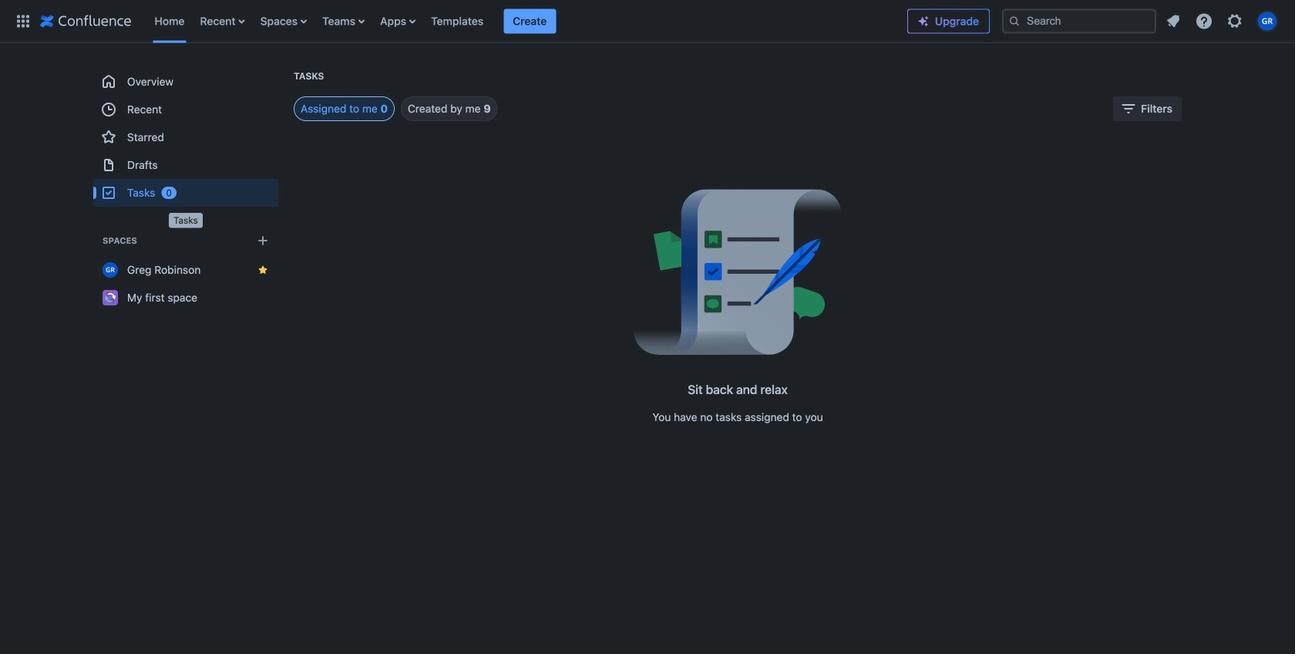 Task type: describe. For each thing, give the bounding box(es) containing it.
help icon image
[[1196, 12, 1214, 30]]

search image
[[1009, 15, 1021, 27]]

settings icon image
[[1227, 12, 1245, 30]]

list item inside list
[[504, 9, 556, 34]]

list for premium icon on the top right of the page
[[1160, 7, 1287, 35]]

global element
[[9, 0, 908, 43]]

premium image
[[918, 15, 930, 27]]

notification icon image
[[1165, 12, 1183, 30]]

list for appswitcher icon
[[147, 0, 908, 43]]

unstar this space image
[[257, 264, 269, 276]]

appswitcher icon image
[[14, 12, 32, 30]]



Task type: locate. For each thing, give the bounding box(es) containing it.
Search field
[[1003, 9, 1157, 34]]

confluence image
[[40, 12, 132, 30], [40, 12, 132, 30]]

group
[[93, 68, 278, 207]]

tab list
[[275, 96, 498, 121]]

create a space image
[[254, 231, 272, 250]]

1 horizontal spatial list
[[1160, 7, 1287, 35]]

banner
[[0, 0, 1296, 43]]

list
[[147, 0, 908, 43], [1160, 7, 1287, 35]]

None search field
[[1003, 9, 1157, 34]]

list item
[[504, 9, 556, 34]]

0 horizontal spatial list
[[147, 0, 908, 43]]



Task type: vqa. For each thing, say whether or not it's contained in the screenshot.
Share link Icon
no



